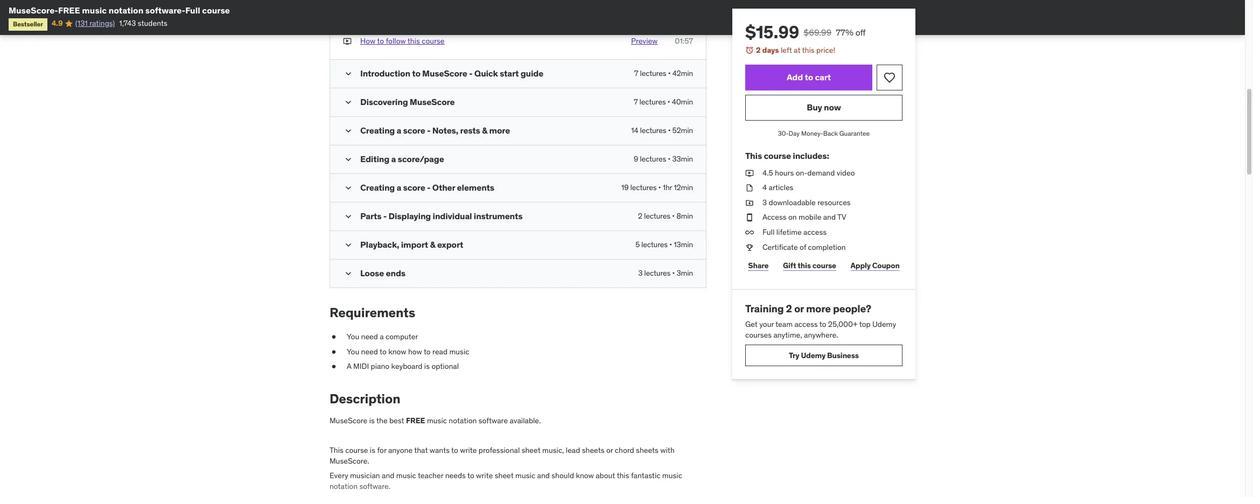 Task type: vqa. For each thing, say whether or not it's contained in the screenshot.
top write
yes



Task type: describe. For each thing, give the bounding box(es) containing it.
ratings)
[[90, 19, 115, 28]]

music up (131 ratings)
[[82, 5, 107, 16]]

30-day money-back guarantee
[[778, 129, 870, 137]]

apply coupon
[[851, 261, 900, 270]]

music right "read"
[[450, 347, 469, 357]]

course up hours
[[764, 151, 791, 161]]

7 for discovering musescore
[[634, 97, 638, 107]]

1 horizontal spatial and
[[537, 471, 550, 481]]

1hr
[[663, 183, 672, 193]]

small image for creating
[[343, 126, 354, 137]]

- right parts
[[383, 211, 387, 222]]

add to cart
[[787, 72, 831, 82]]

$15.99
[[746, 21, 800, 43]]

lectures for parts - displaying individual instruments
[[644, 211, 671, 221]]

certificate
[[763, 242, 798, 252]]

• for discovering musescore
[[668, 97, 670, 107]]

cart
[[815, 72, 831, 82]]

elements
[[457, 182, 495, 193]]

7 lectures • 42min
[[635, 69, 693, 78]]

xsmall image for you need to know how to read music
[[330, 347, 338, 357]]

5
[[636, 240, 640, 250]]

discovering musescore
[[360, 97, 455, 107]]

xsmall image for you need a computer
[[330, 332, 338, 343]]

14 lectures • 52min
[[631, 126, 693, 135]]

buy now button
[[746, 95, 903, 120]]

0 horizontal spatial notation
[[109, 5, 143, 16]]

lifetime
[[777, 227, 802, 237]]

musescore.
[[330, 456, 369, 466]]

preview
[[631, 36, 658, 46]]

8min
[[677, 211, 693, 221]]

try
[[789, 351, 800, 360]]

33min
[[673, 154, 693, 164]]

other
[[432, 182, 455, 193]]

anytime,
[[774, 330, 802, 340]]

music down with
[[663, 471, 682, 481]]

this for this course is for anyone that wants to write professional sheet music, lead sheets or chord sheets with musescore. every musician and music teacher needs to write sheet music and should know about this fantastic music notation software.
[[330, 446, 344, 455]]

discovering
[[360, 97, 408, 107]]

1 vertical spatial notation
[[449, 416, 477, 425]]

parts - displaying individual instruments
[[360, 211, 523, 222]]

xsmall image for 3 downloadable resources
[[746, 198, 754, 208]]

day
[[789, 129, 800, 137]]

4.5 hours on-demand video
[[763, 168, 855, 178]]

52min
[[673, 126, 693, 135]]

- for notes,
[[427, 125, 431, 136]]

7 lectures • 40min
[[634, 97, 693, 107]]

completion
[[808, 242, 846, 252]]

people?
[[833, 302, 872, 315]]

creating for creating a score - other elements
[[360, 182, 395, 193]]

you need to know how to read music
[[347, 347, 469, 357]]

days
[[763, 45, 779, 55]]

guarantee
[[840, 129, 870, 137]]

music,
[[543, 446, 564, 455]]

14
[[631, 126, 639, 135]]

music left teacher
[[396, 471, 416, 481]]

to inside "training 2 or more people? get your team access to 25,000+ top udemy courses anytime, anywhere."
[[820, 319, 827, 329]]

1,743
[[119, 19, 136, 28]]

is inside this course is for anyone that wants to write professional sheet music, lead sheets or chord sheets with musescore. every musician and music teacher needs to write sheet music and should know about this fantastic music notation software.
[[370, 446, 376, 455]]

0 horizontal spatial sheet
[[495, 471, 514, 481]]

xsmall image for 4.5
[[746, 168, 754, 178]]

courses
[[746, 330, 772, 340]]

2 sheets from the left
[[636, 446, 659, 455]]

- for other
[[427, 182, 431, 193]]

13min
[[674, 240, 693, 250]]

3 for 3 lectures • 3min
[[638, 269, 643, 278]]

3 for 3 downloadable resources
[[763, 198, 767, 207]]

• for introduction to musescore - quick start guide
[[668, 69, 671, 78]]

anywhere.
[[804, 330, 839, 340]]

0 horizontal spatial &
[[430, 239, 436, 250]]

description
[[330, 391, 400, 407]]

score/page
[[398, 154, 444, 165]]

2 days left at this price!
[[756, 45, 836, 55]]

01:57
[[675, 36, 693, 46]]

try udemy business link
[[746, 345, 903, 366]]

score for other
[[403, 182, 425, 193]]

or inside "training 2 or more people? get your team access to 25,000+ top udemy courses anytime, anywhere."
[[795, 302, 804, 315]]

• for editing a score/page
[[668, 154, 671, 164]]

off
[[856, 27, 866, 38]]

students
[[138, 19, 167, 28]]

lectures for creating a score - notes, rests & more
[[640, 126, 667, 135]]

best
[[389, 416, 404, 425]]

2 vertical spatial musescore
[[330, 416, 368, 425]]

coupon
[[873, 261, 900, 270]]

teacher
[[418, 471, 444, 481]]

1 vertical spatial udemy
[[801, 351, 826, 360]]

how to follow this course button
[[360, 36, 445, 47]]

downloadable
[[769, 198, 816, 207]]

a for creating a score - other elements
[[397, 182, 401, 193]]

software
[[479, 416, 508, 425]]

midi
[[353, 362, 369, 371]]

professional
[[479, 446, 520, 455]]

7 for introduction to musescore - quick start guide
[[635, 69, 639, 78]]

3min
[[677, 269, 693, 278]]

need for a
[[361, 332, 378, 342]]

3 lectures • 3min
[[638, 269, 693, 278]]

xsmall image for full
[[746, 227, 754, 238]]

access inside "training 2 or more people? get your team access to 25,000+ top udemy courses anytime, anywhere."
[[795, 319, 818, 329]]

score for notes,
[[403, 125, 425, 136]]

articles
[[769, 183, 794, 192]]

42min
[[673, 69, 693, 78]]

import
[[401, 239, 428, 250]]

includes:
[[793, 151, 829, 161]]

on-
[[796, 168, 808, 178]]

need for to
[[361, 347, 378, 357]]

notation inside this course is for anyone that wants to write professional sheet music, lead sheets or chord sheets with musescore. every musician and music teacher needs to write sheet music and should know about this fantastic music notation software.
[[330, 482, 358, 491]]

$15.99 $69.99 77% off
[[746, 21, 866, 43]]

0 vertical spatial more
[[489, 125, 510, 136]]

lectures for creating a score - other elements
[[631, 183, 657, 193]]

try udemy business
[[789, 351, 859, 360]]

you for you need a computer
[[347, 332, 359, 342]]

notes,
[[432, 125, 458, 136]]

(131 ratings)
[[75, 19, 115, 28]]

course inside this course is for anyone that wants to write professional sheet music, lead sheets or chord sheets with musescore. every musician and music teacher needs to write sheet music and should know about this fantastic music notation software.
[[345, 446, 368, 455]]

• for loose ends
[[672, 269, 675, 278]]

musescore-
[[9, 5, 58, 16]]

export
[[437, 239, 463, 250]]

parts
[[360, 211, 382, 222]]

creating a score - notes, rests & more
[[360, 125, 510, 136]]

xsmall image for a midi piano keyboard is optional
[[330, 362, 338, 372]]

keyboard
[[391, 362, 423, 371]]

2 inside "training 2 or more people? get your team access to 25,000+ top udemy courses anytime, anywhere."
[[786, 302, 792, 315]]

training
[[746, 302, 784, 315]]

alarm image
[[746, 46, 754, 54]]

ends
[[386, 268, 406, 279]]

software.
[[360, 482, 391, 491]]



Task type: locate. For each thing, give the bounding box(es) containing it.
need down requirements
[[361, 332, 378, 342]]

4 articles
[[763, 183, 794, 192]]

access down mobile
[[804, 227, 827, 237]]

small image for loose
[[343, 269, 354, 279]]

1 vertical spatial or
[[607, 446, 613, 455]]

a up editing a score/page at the top of page
[[397, 125, 401, 136]]

apply coupon button
[[848, 255, 903, 276]]

small image for creating
[[343, 183, 354, 194]]

every
[[330, 471, 348, 481]]

-
[[469, 68, 473, 79], [427, 125, 431, 136], [427, 182, 431, 193], [383, 211, 387, 222]]

about
[[596, 471, 615, 481]]

1 you from the top
[[347, 332, 359, 342]]

2 for 2 days left at this price!
[[756, 45, 761, 55]]

small image for playback,
[[343, 240, 354, 251]]

full lifetime access
[[763, 227, 827, 237]]

1 vertical spatial you
[[347, 347, 359, 357]]

musescore down description
[[330, 416, 368, 425]]

lectures for editing a score/page
[[640, 154, 666, 164]]

0 horizontal spatial and
[[382, 471, 395, 481]]

wishlist image
[[883, 71, 896, 84]]

course right the follow
[[422, 36, 445, 46]]

udemy inside "training 2 or more people? get your team access to 25,000+ top udemy courses anytime, anywhere."
[[873, 319, 896, 329]]

1 horizontal spatial sheets
[[636, 446, 659, 455]]

small image for introduction
[[343, 69, 354, 79]]

is left for at the left bottom
[[370, 446, 376, 455]]

0 horizontal spatial free
[[58, 5, 80, 16]]

your
[[760, 319, 774, 329]]

0 vertical spatial sheet
[[522, 446, 541, 455]]

or inside this course is for anyone that wants to write professional sheet music, lead sheets or chord sheets with musescore. every musician and music teacher needs to write sheet music and should know about this fantastic music notation software.
[[607, 446, 613, 455]]

back
[[824, 129, 838, 137]]

xsmall image
[[746, 168, 754, 178], [746, 183, 754, 193], [746, 227, 754, 238]]

• left 8min
[[672, 211, 675, 221]]

1 vertical spatial this
[[330, 446, 344, 455]]

0 vertical spatial is
[[424, 362, 430, 371]]

small image for editing
[[343, 154, 354, 165]]

resources
[[818, 198, 851, 207]]

2 for 2 lectures • 8min
[[638, 211, 643, 221]]

0 vertical spatial &
[[482, 125, 488, 136]]

add
[[787, 72, 803, 82]]

3 small image from the top
[[343, 183, 354, 194]]

4 small image from the top
[[343, 269, 354, 279]]

1 vertical spatial xsmall image
[[746, 183, 754, 193]]

this course is for anyone that wants to write professional sheet music, lead sheets or chord sheets with musescore. every musician and music teacher needs to write sheet music and should know about this fantastic music notation software.
[[330, 446, 682, 491]]

is left the at left
[[369, 416, 375, 425]]

12min
[[674, 183, 693, 193]]

1 vertical spatial more
[[806, 302, 831, 315]]

0 vertical spatial or
[[795, 302, 804, 315]]

or left chord
[[607, 446, 613, 455]]

this right gift
[[798, 261, 811, 270]]

3 xsmall image from the top
[[746, 227, 754, 238]]

2 horizontal spatial and
[[824, 212, 836, 222]]

share button
[[746, 255, 772, 276]]

1 creating from the top
[[360, 125, 395, 136]]

notation left software
[[449, 416, 477, 425]]

2 small image from the top
[[343, 126, 354, 137]]

1 horizontal spatial free
[[406, 416, 425, 425]]

and left should
[[537, 471, 550, 481]]

- for quick
[[469, 68, 473, 79]]

notation up 1,743
[[109, 5, 143, 16]]

left
[[781, 45, 792, 55]]

small image for discovering
[[343, 97, 354, 108]]

&
[[482, 125, 488, 136], [430, 239, 436, 250]]

course up musescore.
[[345, 446, 368, 455]]

top
[[860, 319, 871, 329]]

price!
[[817, 45, 836, 55]]

lectures left 42min
[[640, 69, 667, 78]]

creating a score - other elements
[[360, 182, 495, 193]]

30-
[[778, 129, 789, 137]]

creating
[[360, 125, 395, 136], [360, 182, 395, 193]]

• for parts - displaying individual instruments
[[672, 211, 675, 221]]

instruments
[[474, 211, 523, 222]]

2 score from the top
[[403, 182, 425, 193]]

you
[[347, 332, 359, 342], [347, 347, 359, 357]]

0 vertical spatial you
[[347, 332, 359, 342]]

1 vertical spatial know
[[576, 471, 594, 481]]

xsmall image up share
[[746, 227, 754, 238]]

udemy right try
[[801, 351, 826, 360]]

$69.99
[[804, 27, 832, 38]]

this right at
[[802, 45, 815, 55]]

1 vertical spatial 7
[[634, 97, 638, 107]]

creating for creating a score - notes, rests & more
[[360, 125, 395, 136]]

1 small image from the top
[[343, 69, 354, 79]]

should
[[552, 471, 574, 481]]

2 need from the top
[[361, 347, 378, 357]]

1 vertical spatial 3
[[638, 269, 643, 278]]

0 horizontal spatial full
[[185, 5, 200, 16]]

0 vertical spatial write
[[460, 446, 477, 455]]

1 horizontal spatial sheet
[[522, 446, 541, 455]]

lectures left 40min
[[640, 97, 666, 107]]

2 lectures • 8min
[[638, 211, 693, 221]]

more up the anywhere.
[[806, 302, 831, 315]]

small image for parts
[[343, 211, 354, 222]]

xsmall image for access on mobile and tv
[[746, 212, 754, 223]]

7
[[635, 69, 639, 78], [634, 97, 638, 107]]

a down editing a score/page at the top of page
[[397, 182, 401, 193]]

know inside this course is for anyone that wants to write professional sheet music, lead sheets or chord sheets with musescore. every musician and music teacher needs to write sheet music and should know about this fantastic music notation software.
[[576, 471, 594, 481]]

gift
[[783, 261, 796, 270]]

• for creating a score - other elements
[[659, 183, 661, 193]]

this right the follow
[[408, 36, 420, 46]]

1 need from the top
[[361, 332, 378, 342]]

1 vertical spatial write
[[476, 471, 493, 481]]

lectures left 8min
[[644, 211, 671, 221]]

2 you from the top
[[347, 347, 359, 357]]

notation down every
[[330, 482, 358, 491]]

music up wants
[[427, 416, 447, 425]]

and
[[824, 212, 836, 222], [382, 471, 395, 481], [537, 471, 550, 481]]

need
[[361, 332, 378, 342], [361, 347, 378, 357]]

0 vertical spatial 7
[[635, 69, 639, 78]]

write right 'needs'
[[476, 471, 493, 481]]

follow
[[386, 36, 406, 46]]

0 vertical spatial full
[[185, 5, 200, 16]]

more right the rests
[[489, 125, 510, 136]]

with
[[661, 446, 675, 455]]

5 lectures • 13min
[[636, 240, 693, 250]]

small image
[[343, 97, 354, 108], [343, 154, 354, 165], [343, 183, 354, 194], [343, 269, 354, 279]]

1 vertical spatial free
[[406, 416, 425, 425]]

a
[[397, 125, 401, 136], [391, 154, 396, 165], [397, 182, 401, 193], [380, 332, 384, 342]]

0 horizontal spatial know
[[388, 347, 406, 357]]

• for playback, import & export
[[670, 240, 672, 250]]

0 vertical spatial 2
[[756, 45, 761, 55]]

1 score from the top
[[403, 125, 425, 136]]

write up 'needs'
[[460, 446, 477, 455]]

guide
[[521, 68, 544, 79]]

(131
[[75, 19, 88, 28]]

this right about
[[617, 471, 630, 481]]

musician
[[350, 471, 380, 481]]

1 vertical spatial creating
[[360, 182, 395, 193]]

notation
[[109, 5, 143, 16], [449, 416, 477, 425], [330, 482, 358, 491]]

lectures
[[640, 69, 667, 78], [640, 97, 666, 107], [640, 126, 667, 135], [640, 154, 666, 164], [631, 183, 657, 193], [644, 211, 671, 221], [642, 240, 668, 250], [644, 269, 671, 278]]

is left optional
[[424, 362, 430, 371]]

2 vertical spatial xsmall image
[[746, 227, 754, 238]]

0 horizontal spatial 3
[[638, 269, 643, 278]]

0 horizontal spatial sheets
[[582, 446, 605, 455]]

2 up the team
[[786, 302, 792, 315]]

- left other
[[427, 182, 431, 193]]

requirements
[[330, 305, 415, 321]]

0 vertical spatial this
[[746, 151, 762, 161]]

1 xsmall image from the top
[[746, 168, 754, 178]]

lectures right 14
[[640, 126, 667, 135]]

1 vertical spatial 2
[[638, 211, 643, 221]]

add to cart button
[[746, 64, 873, 90]]

creating down editing
[[360, 182, 395, 193]]

rests
[[460, 125, 480, 136]]

course right software-
[[202, 5, 230, 16]]

lectures for discovering musescore
[[640, 97, 666, 107]]

lectures right 9
[[640, 154, 666, 164]]

4
[[763, 183, 767, 192]]

1 small image from the top
[[343, 97, 354, 108]]

you need a computer
[[347, 332, 418, 342]]

musescore left 'quick'
[[422, 68, 467, 79]]

you for you need to know how to read music
[[347, 347, 359, 357]]

xsmall image
[[343, 36, 352, 47], [746, 198, 754, 208], [746, 212, 754, 223], [746, 242, 754, 253], [330, 332, 338, 343], [330, 347, 338, 357], [330, 362, 338, 372]]

or up anytime,
[[795, 302, 804, 315]]

0 vertical spatial udemy
[[873, 319, 896, 329]]

money-
[[802, 129, 824, 137]]

0 vertical spatial free
[[58, 5, 80, 16]]

music down professional
[[516, 471, 536, 481]]

2 vertical spatial is
[[370, 446, 376, 455]]

lectures right 5 at the right
[[642, 240, 668, 250]]

1 horizontal spatial more
[[806, 302, 831, 315]]

77%
[[836, 27, 854, 38]]

2 xsmall image from the top
[[746, 183, 754, 193]]

how
[[408, 347, 422, 357]]

wants
[[430, 446, 450, 455]]

2 creating from the top
[[360, 182, 395, 193]]

know down computer
[[388, 347, 406, 357]]

sheet
[[522, 446, 541, 455], [495, 471, 514, 481]]

0 vertical spatial xsmall image
[[746, 168, 754, 178]]

musescore up creating a score - notes, rests & more
[[410, 97, 455, 107]]

1 vertical spatial score
[[403, 182, 425, 193]]

• left 42min
[[668, 69, 671, 78]]

& left export
[[430, 239, 436, 250]]

0 vertical spatial creating
[[360, 125, 395, 136]]

7 down preview
[[635, 69, 639, 78]]

xsmall image for certificate of completion
[[746, 242, 754, 253]]

on
[[789, 212, 797, 222]]

3 down 5 at the right
[[638, 269, 643, 278]]

• left 52min
[[668, 126, 671, 135]]

sheets right lead
[[582, 446, 605, 455]]

1 vertical spatial musescore
[[410, 97, 455, 107]]

1 horizontal spatial udemy
[[873, 319, 896, 329]]

creating up editing
[[360, 125, 395, 136]]

musescore-free music notation software-full course
[[9, 5, 230, 16]]

xsmall image for 4
[[746, 183, 754, 193]]

sheet left music,
[[522, 446, 541, 455]]

- left notes,
[[427, 125, 431, 136]]

small image
[[343, 69, 354, 79], [343, 126, 354, 137], [343, 211, 354, 222], [343, 240, 354, 251]]

1 vertical spatial full
[[763, 227, 775, 237]]

lectures for introduction to musescore - quick start guide
[[640, 69, 667, 78]]

udemy right top
[[873, 319, 896, 329]]

lectures left 3min
[[644, 269, 671, 278]]

0 vertical spatial access
[[804, 227, 827, 237]]

gift this course link
[[780, 255, 839, 276]]

of
[[800, 242, 807, 252]]

know left about
[[576, 471, 594, 481]]

course down completion
[[813, 261, 837, 270]]

0 vertical spatial know
[[388, 347, 406, 357]]

piano
[[371, 362, 390, 371]]

a
[[347, 362, 352, 371]]

more inside "training 2 or more people? get your team access to 25,000+ top udemy courses anytime, anywhere."
[[806, 302, 831, 315]]

0 horizontal spatial this
[[330, 446, 344, 455]]

• left 1hr
[[659, 183, 661, 193]]

business
[[827, 351, 859, 360]]

1 horizontal spatial 3
[[763, 198, 767, 207]]

0 horizontal spatial udemy
[[801, 351, 826, 360]]

a right editing
[[391, 154, 396, 165]]

sheets left with
[[636, 446, 659, 455]]

and up software.
[[382, 471, 395, 481]]

this inside button
[[408, 36, 420, 46]]

& right the rests
[[482, 125, 488, 136]]

write
[[460, 446, 477, 455], [476, 471, 493, 481]]

displaying
[[389, 211, 431, 222]]

editing
[[360, 154, 390, 165]]

musescore is the best free music notation software available.
[[330, 416, 541, 425]]

a for editing a score/page
[[391, 154, 396, 165]]

• left 33min
[[668, 154, 671, 164]]

need up midi
[[361, 347, 378, 357]]

lectures right 19
[[631, 183, 657, 193]]

score up displaying
[[403, 182, 425, 193]]

4 small image from the top
[[343, 240, 354, 251]]

free right best
[[406, 416, 425, 425]]

and left the tv
[[824, 212, 836, 222]]

1 vertical spatial need
[[361, 347, 378, 357]]

2 small image from the top
[[343, 154, 354, 165]]

2 horizontal spatial 2
[[786, 302, 792, 315]]

this inside this course is for anyone that wants to write professional sheet music, lead sheets or chord sheets with musescore. every musician and music teacher needs to write sheet music and should know about this fantastic music notation software.
[[330, 446, 344, 455]]

2 vertical spatial notation
[[330, 482, 358, 491]]

access up the anywhere.
[[795, 319, 818, 329]]

2 right "alarm" image
[[756, 45, 761, 55]]

0 horizontal spatial more
[[489, 125, 510, 136]]

available.
[[510, 416, 541, 425]]

sheet down professional
[[495, 471, 514, 481]]

7 up 14
[[634, 97, 638, 107]]

xsmall image left 4.5
[[746, 168, 754, 178]]

introduction
[[360, 68, 410, 79]]

free up 4.9
[[58, 5, 80, 16]]

0 vertical spatial need
[[361, 332, 378, 342]]

lectures for loose ends
[[644, 269, 671, 278]]

0 vertical spatial musescore
[[422, 68, 467, 79]]

• for creating a score - notes, rests & more
[[668, 126, 671, 135]]

1 vertical spatial sheet
[[495, 471, 514, 481]]

the
[[377, 416, 388, 425]]

certificate of completion
[[763, 242, 846, 252]]

course
[[202, 5, 230, 16], [422, 36, 445, 46], [764, 151, 791, 161], [813, 261, 837, 270], [345, 446, 368, 455]]

0 vertical spatial score
[[403, 125, 425, 136]]

- left 'quick'
[[469, 68, 473, 79]]

0 vertical spatial 3
[[763, 198, 767, 207]]

2 horizontal spatial notation
[[449, 416, 477, 425]]

3 small image from the top
[[343, 211, 354, 222]]

a for creating a score - notes, rests & more
[[397, 125, 401, 136]]

1 sheets from the left
[[582, 446, 605, 455]]

2 vertical spatial 2
[[786, 302, 792, 315]]

a left computer
[[380, 332, 384, 342]]

anyone
[[388, 446, 413, 455]]

1 horizontal spatial full
[[763, 227, 775, 237]]

get
[[746, 319, 758, 329]]

1 horizontal spatial or
[[795, 302, 804, 315]]

0 horizontal spatial or
[[607, 446, 613, 455]]

hours
[[775, 168, 794, 178]]

2
[[756, 45, 761, 55], [638, 211, 643, 221], [786, 302, 792, 315]]

lectures for playback, import & export
[[642, 240, 668, 250]]

1 horizontal spatial &
[[482, 125, 488, 136]]

1 horizontal spatial 2
[[756, 45, 761, 55]]

xsmall image left 4
[[746, 183, 754, 193]]

0 vertical spatial notation
[[109, 5, 143, 16]]

access on mobile and tv
[[763, 212, 847, 222]]

at
[[794, 45, 801, 55]]

1 horizontal spatial notation
[[330, 482, 358, 491]]

• left 13min
[[670, 240, 672, 250]]

1 horizontal spatial this
[[746, 151, 762, 161]]

gift this course
[[783, 261, 837, 270]]

1 horizontal spatial know
[[576, 471, 594, 481]]

0 horizontal spatial 2
[[638, 211, 643, 221]]

• left 40min
[[668, 97, 670, 107]]

3 down 4
[[763, 198, 767, 207]]

1 vertical spatial access
[[795, 319, 818, 329]]

1 vertical spatial is
[[369, 416, 375, 425]]

now
[[824, 102, 841, 113]]

playback, import & export
[[360, 239, 463, 250]]

1 vertical spatial &
[[430, 239, 436, 250]]

2 up 5 at the right
[[638, 211, 643, 221]]

course inside button
[[422, 36, 445, 46]]

• left 3min
[[672, 269, 675, 278]]

score up score/page at the top left of page
[[403, 125, 425, 136]]

this for this course includes:
[[746, 151, 762, 161]]

this inside this course is for anyone that wants to write professional sheet music, lead sheets or chord sheets with musescore. every musician and music teacher needs to write sheet music and should know about this fantastic music notation software.
[[617, 471, 630, 481]]

software-
[[145, 5, 185, 16]]



